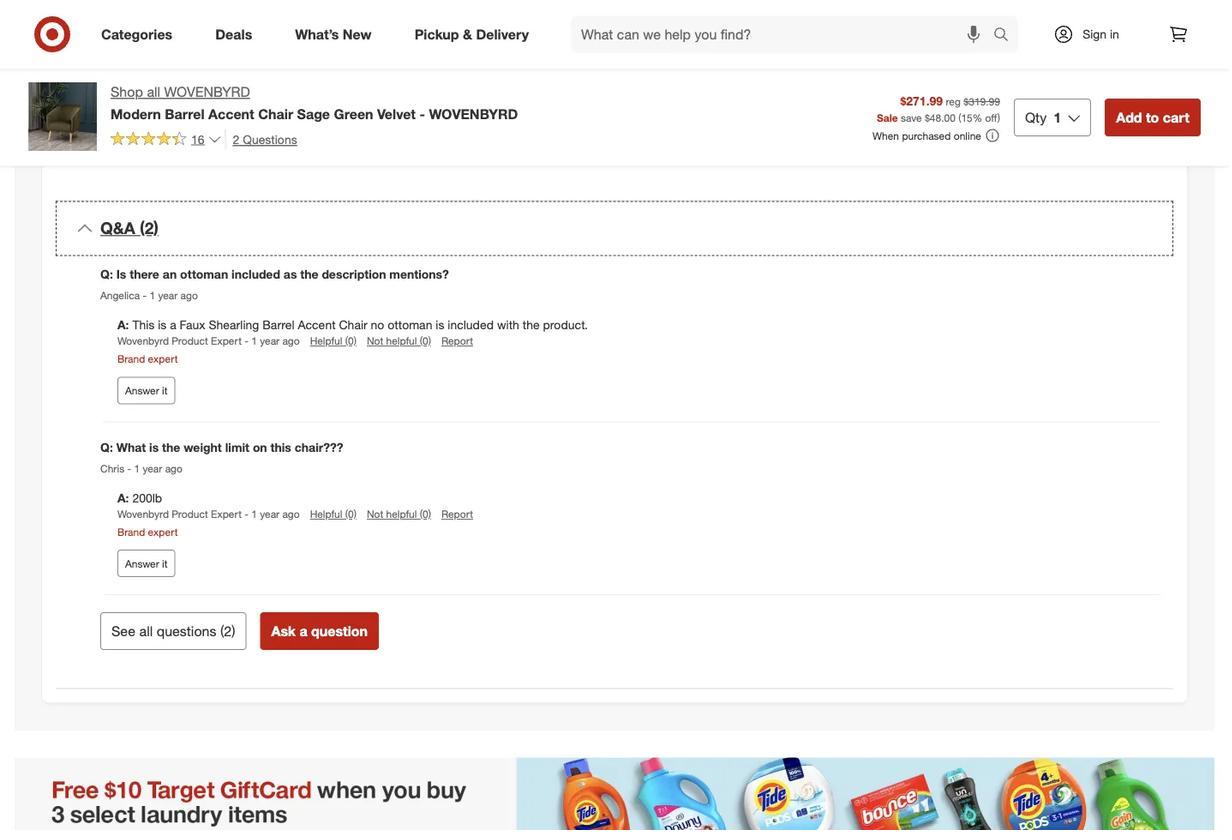 Task type: vqa. For each thing, say whether or not it's contained in the screenshot.
the "TCIN"
no



Task type: describe. For each thing, give the bounding box(es) containing it.
1 vertical spatial returned
[[743, 26, 789, 41]]

product for 200lb
[[172, 508, 208, 520]]

2 inside "link"
[[233, 132, 240, 147]]

answer for 200lb
[[125, 557, 159, 570]]

1 right qty
[[1054, 109, 1062, 125]]

is down mentions?
[[436, 317, 445, 332]]

question
[[311, 623, 368, 639]]

1 vertical spatial (
[[220, 623, 224, 639]]

on
[[253, 439, 267, 454]]

%
[[973, 111, 983, 124]]

it inside this item can be returned to any target store or target.com. this item must be returned within 90 days of the date it was purchased in store, shipped, delivered by a shipt shopper, or made ready for pickup. see the return policy for complete information.
[[934, 26, 941, 41]]

dimensions:
[[183, 9, 248, 24]]

not for chair???
[[367, 508, 383, 520]]

the right of
[[886, 26, 904, 41]]

questions
[[243, 132, 297, 147]]

cannot inside 'estimated ship dimensions: 26.38 inches length x 29.13 inches width x 22.8 inches height estimated ship weight: 27.5 pounds we regret that this item cannot be shipped to po boxes.'
[[229, 43, 266, 58]]

it for a: this is a faux shearling barrel accent chair no ottoman is included with the product.
[[162, 384, 168, 397]]

is for q: what is the weight limit on this chair??? chris - 1 year ago
[[149, 439, 159, 454]]

0 horizontal spatial or
[[804, 43, 815, 58]]

what's
[[406, 144, 440, 159]]

rico
[[428, 78, 452, 93]]

weight:
[[183, 26, 222, 41]]

the down pounds
[[271, 60, 288, 75]]

report button for q: what is the weight limit on this chair???
[[442, 507, 473, 521]]

qty 1
[[1026, 109, 1062, 125]]

) inside "$271.99 reg $319.99 sale save $ 48.00 ( 15 % off )"
[[998, 111, 1001, 124]]

expert for 200lb
[[148, 526, 178, 539]]

answer it button for this
[[117, 377, 175, 404]]

report for q: is there an ottoman included as the description mentions?
[[442, 334, 473, 347]]

chair???
[[295, 439, 344, 454]]

1 horizontal spatial (see
[[455, 78, 478, 93]]

0 horizontal spatial 2
[[224, 623, 232, 639]]

1 horizontal spatial islands,
[[336, 95, 377, 110]]

0 horizontal spatial in
[[222, 144, 231, 159]]

the inside q: what is the weight limit on this chair??? chris - 1 year ago
[[162, 439, 180, 454]]

$271.99
[[901, 93, 943, 108]]

minor
[[474, 60, 504, 75]]

delivered
[[644, 43, 693, 58]]

cart
[[1163, 109, 1190, 125]]

ask a question button
[[260, 612, 379, 650]]

1 vertical spatial wovenbyrd
[[429, 105, 518, 122]]

2 horizontal spatial also
[[527, 95, 549, 110]]

made
[[818, 43, 848, 58]]

accent inside the shop all wovenbyrd modern barrel accent chair sage green velvet - wovenbyrd
[[208, 105, 254, 122]]

pickup
[[415, 26, 459, 43]]

delivery
[[476, 26, 529, 43]]

- inside q: what is the weight limit on this chair??? chris - 1 year ago
[[127, 462, 131, 475]]

online
[[954, 129, 982, 142]]

helpful for chair???
[[386, 508, 417, 520]]

the down delivered
[[668, 60, 685, 75]]

- down shearling
[[245, 334, 249, 347]]

item up delivered
[[670, 26, 693, 41]]

apo/fpo,
[[407, 95, 462, 110]]

as
[[284, 266, 297, 281]]

length
[[324, 9, 357, 24]]

shearling
[[209, 317, 259, 332]]

is for a: this is a faux shearling barrel accent chair no ottoman is included with the product.
[[158, 317, 167, 332]]

2 questions link
[[225, 129, 297, 149]]

there
[[130, 266, 159, 281]]

q: for q: is there an ottoman included as the description mentions?
[[100, 266, 113, 281]]

1 vertical spatial )
[[232, 623, 235, 639]]

ships
[[190, 144, 219, 159]]

target
[[822, 9, 854, 24]]

an
[[163, 266, 177, 281]]

1 horizontal spatial also
[[481, 78, 503, 93]]

2 horizontal spatial entry
[[556, 78, 584, 93]]

$319.99
[[964, 95, 1001, 108]]

report button for q: is there an ottoman included as the description mentions?
[[442, 334, 473, 348]]

with
[[497, 317, 520, 332]]

see all questions ( 2 )
[[111, 623, 235, 639]]

q: is there an ottoman included as the description mentions? angelica - 1 year ago
[[100, 266, 449, 302]]

all for see
[[139, 623, 153, 639]]

wovenbyrd for 200lb
[[117, 508, 169, 520]]

expert for ottoman
[[211, 334, 242, 347]]

( inside "$271.99 reg $319.99 sale save $ 48.00 ( 15 % off )"
[[959, 111, 962, 124]]

as),
[[363, 78, 385, 93]]

q: what is the weight limit on this chair??? chris - 1 year ago
[[100, 439, 344, 475]]

1 horizontal spatial entry
[[297, 78, 325, 93]]

categories link
[[87, 15, 194, 53]]

48.00
[[930, 111, 956, 124]]

brand expert for this
[[117, 353, 178, 365]]

no
[[371, 317, 385, 332]]

store
[[858, 9, 885, 24]]

be up shipt on the top
[[726, 26, 740, 41]]

helpful for chair???
[[310, 508, 343, 520]]

a inside button
[[300, 623, 308, 639]]

year down on
[[260, 508, 280, 520]]

must
[[696, 26, 723, 41]]

to inside this item can be returned to any target store or target.com. this item must be returned within 90 days of the date it was purchased in store, shipped, delivered by a shipt shopper, or made ready for pickup. see the return policy for complete information.
[[785, 9, 796, 24]]

sale
[[877, 111, 898, 124]]

sign
[[1083, 27, 1107, 42]]

$
[[925, 111, 930, 124]]

15
[[962, 111, 973, 124]]

1 horizontal spatial or
[[888, 9, 899, 24]]

1 down q: what is the weight limit on this chair??? chris - 1 year ago
[[251, 508, 257, 520]]

mariana
[[212, 95, 255, 110]]

90
[[827, 26, 841, 41]]

0 vertical spatial under
[[328, 78, 359, 93]]

answer for this
[[125, 384, 159, 397]]

not for description
[[367, 334, 383, 347]]

what's new link
[[281, 15, 393, 53]]

packaging,
[[293, 144, 351, 159]]

shop all wovenbyrd modern barrel accent chair sage green velvet - wovenbyrd
[[111, 84, 518, 122]]

shipped inside 'estimated ship dimensions: 26.38 inches length x 29.13 inches width x 22.8 inches height estimated ship weight: 27.5 pounds we regret that this item cannot be shipped to po boxes.'
[[286, 43, 330, 58]]

helpful  (0) button for chair???
[[310, 507, 357, 521]]

answer it for this
[[125, 384, 168, 397]]

0 horizontal spatial wovenbyrd
[[164, 84, 250, 100]]

gu)
[[166, 112, 187, 127]]

estimated ship dimensions: 26.38 inches length x 29.13 inches width x 22.8 inches height estimated ship weight: 27.5 pounds we regret that this item cannot be shipped to po boxes.
[[100, 9, 582, 58]]

product.
[[543, 317, 588, 332]]

shipt
[[723, 43, 751, 58]]

- down q: what is the weight limit on this chair??? chris - 1 year ago
[[245, 508, 249, 520]]

1 vertical spatial purchased
[[902, 129, 951, 142]]

states
[[436, 60, 470, 75]]

included inside q: is there an ottoman included as the description mentions? angelica - 1 year ago
[[232, 266, 280, 281]]

modern
[[111, 105, 161, 122]]

1 inside q: is there an ottoman included as the description mentions? angelica - 1 year ago
[[150, 289, 155, 302]]

q&a (2) button
[[56, 201, 1174, 256]]

this for this item cannot be shipped to the following locations:
[[100, 60, 123, 75]]

that
[[156, 43, 176, 58]]

a inside this item can be returned to any target store or target.com. this item must be returned within 90 days of the date it was purchased in store, shipped, delivered by a shipt shopper, or made ready for pickup. see the return policy for complete information.
[[713, 43, 719, 58]]

not helpful  (0) for chair???
[[367, 508, 431, 520]]

27.5
[[226, 26, 249, 41]]

ago inside q: what is the weight limit on this chair??? chris - 1 year ago
[[165, 462, 183, 475]]

item inside 'estimated ship dimensions: 26.38 inches length x 29.13 inches width x 22.8 inches height estimated ship weight: 27.5 pounds we regret that this item cannot be shipped to po boxes.'
[[202, 43, 226, 58]]

inside.
[[443, 144, 478, 159]]

helpful  (0) button for description
[[310, 334, 357, 348]]

to down pounds
[[257, 60, 267, 75]]

0 vertical spatial for
[[885, 43, 899, 58]]

original
[[251, 144, 290, 159]]

puerto
[[388, 78, 424, 93]]

a: this is a faux shearling barrel accent chair no ottoman is included with the product.
[[117, 317, 588, 332]]

barrel inside the shop all wovenbyrd modern barrel accent chair sage green velvet - wovenbyrd
[[165, 105, 205, 122]]

brand expert for 200lb
[[117, 526, 178, 539]]

ago inside q: is there an ottoman included as the description mentions? angelica - 1 year ago
[[181, 289, 198, 302]]

1 vertical spatial accent
[[298, 317, 336, 332]]

united states minor outlying islands, american samoa (see also separate entry under as), puerto rico (see also separate entry under pr), northern mariana islands, virgin islands, u.s., apo/fpo, guam (see also separate entry under gu)
[[100, 60, 599, 127]]

pickup.
[[903, 43, 941, 58]]

1 vertical spatial barrel
[[263, 317, 295, 332]]

1 x from the left
[[360, 9, 367, 24]]

all for shop
[[147, 84, 160, 100]]

return policy link
[[689, 60, 756, 75]]

what
[[116, 439, 146, 454]]

store,
[[1042, 26, 1071, 41]]

helpful  (0) for chair???
[[310, 508, 357, 520]]

0 horizontal spatial cannot
[[153, 60, 189, 75]]

to inside 'estimated ship dimensions: 26.38 inches length x 29.13 inches width x 22.8 inches height estimated ship weight: 27.5 pounds we regret that this item cannot be shipped to po boxes.'
[[333, 43, 344, 58]]

&
[[463, 26, 472, 43]]

expert for weight
[[211, 508, 242, 520]]

brand for 200lb
[[117, 526, 145, 539]]

see inside this item can be returned to any target store or target.com. this item must be returned within 90 days of the date it was purchased in store, shipped, delivered by a shipt shopper, or made ready for pickup. see the return policy for complete information.
[[644, 60, 665, 75]]

height
[[549, 9, 582, 24]]

mentions?
[[390, 266, 449, 281]]



Task type: locate. For each thing, give the bounding box(es) containing it.
sign in link
[[1039, 15, 1146, 53]]

1 vertical spatial helpful  (0)
[[310, 508, 357, 520]]

1 vertical spatial report
[[442, 508, 473, 520]]

1 wovenbyrd product expert - 1 year ago from the top
[[117, 334, 300, 347]]

1 vertical spatial under
[[100, 95, 132, 110]]

0 vertical spatial 2
[[233, 132, 240, 147]]

helpful  (0) button down chair???
[[310, 507, 357, 521]]

1 brand expert from the top
[[117, 353, 178, 365]]

this item cannot be shipped to the following locations:
[[100, 60, 394, 75]]

ottoman inside q: is there an ottoman included as the description mentions? angelica - 1 year ago
[[180, 266, 228, 281]]

1 not helpful  (0) button from the top
[[367, 334, 431, 348]]

chris
[[100, 462, 124, 475]]

helpful for description
[[310, 334, 343, 347]]

this
[[644, 9, 666, 24], [644, 26, 666, 41], [100, 60, 123, 75], [138, 144, 160, 159], [132, 317, 155, 332]]

0 vertical spatial returned
[[736, 9, 782, 24]]

0 vertical spatial report
[[442, 334, 473, 347]]

product down faux
[[172, 334, 208, 347]]

expert down shearling
[[211, 334, 242, 347]]

deals link
[[201, 15, 274, 53]]

0 horizontal spatial barrel
[[165, 105, 205, 122]]

1 horizontal spatial for
[[885, 43, 899, 58]]

0 vertical spatial report button
[[442, 334, 473, 348]]

1 horizontal spatial in
[[1029, 26, 1038, 41]]

0 vertical spatial helpful
[[386, 334, 417, 347]]

3 inches from the left
[[511, 9, 546, 24]]

- right chris
[[127, 462, 131, 475]]

categories
[[101, 26, 173, 43]]

2 q: from the top
[[100, 439, 113, 454]]

1 horizontal spatial shipped
[[286, 43, 330, 58]]

sage
[[297, 105, 330, 122]]

1 horizontal spatial inches
[[403, 9, 438, 24]]

sign in
[[1083, 27, 1120, 42]]

inches up the pickup
[[403, 9, 438, 24]]

answer down a: 200lb
[[125, 557, 159, 570]]

1 inches from the left
[[285, 9, 320, 24]]

16 link
[[111, 129, 222, 150]]

0 vertical spatial brand expert
[[117, 353, 178, 365]]

0 vertical spatial answer it
[[125, 384, 168, 397]]

1 vertical spatial product
[[172, 508, 208, 520]]

velvet
[[377, 105, 416, 122]]

what's new
[[295, 26, 372, 43]]

is right what
[[149, 439, 159, 454]]

) right questions at the left bottom of page
[[232, 623, 235, 639]]

0 vertical spatial helpful
[[310, 334, 343, 347]]

1 estimated from the top
[[100, 9, 154, 24]]

description
[[322, 266, 386, 281]]

0 vertical spatial brand
[[117, 353, 145, 365]]

0 horizontal spatial chair
[[258, 105, 293, 122]]

off
[[986, 111, 998, 124]]

0 vertical spatial ship
[[158, 9, 180, 24]]

2 expert from the top
[[211, 508, 242, 520]]

its
[[235, 144, 247, 159]]

2 product from the top
[[172, 508, 208, 520]]

2 vertical spatial it
[[162, 557, 168, 570]]

shop
[[111, 84, 143, 100]]

1 not helpful  (0) from the top
[[367, 334, 431, 347]]

expert down an
[[148, 353, 178, 365]]

chair inside the shop all wovenbyrd modern barrel accent chair sage green velvet - wovenbyrd
[[258, 105, 293, 122]]

brand expert down 200lb
[[117, 526, 178, 539]]

entry down the shop
[[100, 112, 128, 127]]

to left po
[[333, 43, 344, 58]]

- inside q: is there an ottoman included as the description mentions? angelica - 1 year ago
[[143, 289, 147, 302]]

wovenbyrd down a: 200lb
[[117, 508, 169, 520]]

0 vertical spatial estimated
[[100, 9, 154, 24]]

1
[[1054, 109, 1062, 125], [150, 289, 155, 302], [251, 334, 257, 347], [134, 462, 140, 475], [251, 508, 257, 520]]

0 horizontal spatial )
[[232, 623, 235, 639]]

0 horizontal spatial for
[[759, 60, 774, 75]]

this inside q: what is the weight limit on this chair??? chris - 1 year ago
[[271, 439, 291, 454]]

inches up what's
[[285, 9, 320, 24]]

2 horizontal spatial (see
[[501, 95, 523, 110]]

expert down q: what is the weight limit on this chair??? chris - 1 year ago
[[211, 508, 242, 520]]

be inside 'estimated ship dimensions: 26.38 inches length x 29.13 inches width x 22.8 inches height estimated ship weight: 27.5 pounds we regret that this item cannot be shipped to po boxes.'
[[269, 43, 283, 58]]

0 vertical spatial helpful  (0) button
[[310, 334, 357, 348]]

1 expert from the top
[[148, 353, 178, 365]]

helpful  (0) down a: this is a faux shearling barrel accent chair no ottoman is included with the product.
[[310, 334, 357, 347]]

2 wovenbyrd from the top
[[117, 508, 169, 520]]

wovenbyrd product expert - 1 year ago
[[117, 334, 300, 347], [117, 508, 300, 520]]

0 horizontal spatial accent
[[208, 105, 254, 122]]

(2)
[[140, 218, 159, 238]]

we
[[100, 43, 117, 58]]

(
[[959, 111, 962, 124], [220, 623, 224, 639]]

2 answer it button from the top
[[117, 550, 175, 577]]

a left faux
[[170, 317, 176, 332]]

a: left 200lb
[[117, 490, 129, 505]]

to inside button
[[1146, 109, 1160, 125]]

not helpful  (0) button
[[367, 334, 431, 348], [367, 507, 431, 521]]

in left store,
[[1029, 26, 1038, 41]]

1 horizontal spatial chair
[[339, 317, 368, 332]]

for right the ready
[[885, 43, 899, 58]]

this item ships in its original packaging, revealing what's inside.
[[138, 144, 478, 159]]

under down locations:
[[328, 78, 359, 93]]

0 vertical spatial accent
[[208, 105, 254, 122]]

wovenbyrd up gu)
[[164, 84, 250, 100]]

1 vertical spatial a:
[[117, 490, 129, 505]]

0 vertical spatial expert
[[211, 334, 242, 347]]

islands, down as),
[[336, 95, 377, 110]]

questions
[[157, 623, 217, 639]]

answer it button for 200lb
[[117, 550, 175, 577]]

1 horizontal spatial a
[[300, 623, 308, 639]]

2 helpful  (0) button from the top
[[310, 507, 357, 521]]

0 vertical spatial not helpful  (0) button
[[367, 334, 431, 348]]

this inside 'estimated ship dimensions: 26.38 inches length x 29.13 inches width x 22.8 inches height estimated ship weight: 27.5 pounds we regret that this item cannot be shipped to po boxes.'
[[180, 43, 199, 58]]

1 horizontal spatial included
[[448, 317, 494, 332]]

search button
[[986, 15, 1027, 57]]

of
[[873, 26, 883, 41]]

also
[[222, 78, 244, 93], [481, 78, 503, 93], [527, 95, 549, 110]]

( right questions at the left bottom of page
[[220, 623, 224, 639]]

2 right questions at the left bottom of page
[[224, 623, 232, 639]]

1 vertical spatial report button
[[442, 507, 473, 521]]

be right the can
[[719, 9, 733, 24]]

1 ship from the top
[[158, 9, 180, 24]]

or right store
[[888, 9, 899, 24]]

entry down height
[[556, 78, 584, 93]]

is left faux
[[158, 317, 167, 332]]

1 report from the top
[[442, 334, 473, 347]]

policy
[[724, 60, 756, 75]]

1 vertical spatial ottoman
[[388, 317, 433, 332]]

expert for this
[[148, 353, 178, 365]]

29.13
[[370, 9, 400, 24]]

item for this item ships in its original packaging, revealing what's inside.
[[164, 144, 187, 159]]

barrel up 16
[[165, 105, 205, 122]]

1 wovenbyrd from the top
[[117, 334, 169, 347]]

ottoman right an
[[180, 266, 228, 281]]

2 report from the top
[[442, 508, 473, 520]]

year inside q: is there an ottoman included as the description mentions? angelica - 1 year ago
[[158, 289, 178, 302]]

helpful  (0) for description
[[310, 334, 357, 347]]

1 vertical spatial helpful
[[386, 508, 417, 520]]

to left the any in the top of the page
[[785, 9, 796, 24]]

purchased inside this item can be returned to any target store or target.com. this item must be returned within 90 days of the date it was purchased in store, shipped, delivered by a shipt shopper, or made ready for pickup. see the return policy for complete information.
[[968, 26, 1026, 41]]

answer it button down 200lb
[[117, 550, 175, 577]]

2 helpful  (0) from the top
[[310, 508, 357, 520]]

- inside the shop all wovenbyrd modern barrel accent chair sage green velvet - wovenbyrd
[[420, 105, 425, 122]]

qty
[[1026, 109, 1047, 125]]

islands, up questions
[[259, 95, 299, 110]]

1 vertical spatial brand expert
[[117, 526, 178, 539]]

1 answer from the top
[[125, 384, 159, 397]]

0 horizontal spatial x
[[360, 9, 367, 24]]

2 estimated from the top
[[100, 26, 154, 41]]

2 horizontal spatial a
[[713, 43, 719, 58]]

What can we help you find? suggestions appear below search field
[[571, 15, 998, 53]]

2 helpful from the top
[[386, 508, 417, 520]]

2 vertical spatial a
[[300, 623, 308, 639]]

locations:
[[342, 60, 394, 75]]

0 vertical spatial barrel
[[165, 105, 205, 122]]

0 horizontal spatial islands,
[[259, 95, 299, 110]]

was
[[944, 26, 965, 41]]

this for this item can be returned to any target store or target.com. this item must be returned within 90 days of the date it was purchased in store, shipped, delivered by a shipt shopper, or made ready for pickup. see the return policy for complete information.
[[644, 9, 666, 24]]

1 vertical spatial brand
[[117, 526, 145, 539]]

in right sign
[[1110, 27, 1120, 42]]

item
[[670, 9, 693, 24], [670, 26, 693, 41], [202, 43, 226, 58], [126, 60, 149, 75], [164, 144, 187, 159]]

brand for this is a faux shearling barrel accent chair no ottoman is included with the product.
[[117, 353, 145, 365]]

q: inside q: what is the weight limit on this chair??? chris - 1 year ago
[[100, 439, 113, 454]]

1 answer it button from the top
[[117, 377, 175, 404]]

save
[[901, 111, 922, 124]]

1 brand from the top
[[117, 353, 145, 365]]

united
[[397, 60, 433, 75]]

item left 16
[[164, 144, 187, 159]]

1 vertical spatial estimated
[[100, 26, 154, 41]]

entry
[[297, 78, 325, 93], [556, 78, 584, 93], [100, 112, 128, 127]]

0 vertical spatial a
[[713, 43, 719, 58]]

0 horizontal spatial see
[[111, 623, 136, 639]]

2 horizontal spatial inches
[[511, 9, 546, 24]]

pr),
[[135, 95, 157, 110]]

2 not from the top
[[367, 508, 383, 520]]

2 inches from the left
[[403, 9, 438, 24]]

0 vertical spatial cannot
[[229, 43, 266, 58]]

2 x from the left
[[474, 9, 481, 24]]

0 horizontal spatial (see
[[196, 78, 218, 93]]

year up 200lb
[[143, 462, 162, 475]]

answer up what
[[125, 384, 159, 397]]

16
[[191, 131, 205, 146]]

revealing
[[355, 144, 403, 159]]

not helpful  (0)
[[367, 334, 431, 347], [367, 508, 431, 520]]

0 vertical spatial included
[[232, 266, 280, 281]]

helpful down chair???
[[310, 508, 343, 520]]

is
[[116, 266, 126, 281]]

chair
[[258, 105, 293, 122], [339, 317, 368, 332]]

1 horizontal spatial wovenbyrd
[[429, 105, 518, 122]]

ask a question
[[271, 623, 368, 639]]

brand down a: 200lb
[[117, 526, 145, 539]]

when purchased online
[[873, 129, 982, 142]]

estimated up "categories"
[[100, 9, 154, 24]]

item for this item cannot be shipped to the following locations:
[[126, 60, 149, 75]]

chair up questions
[[258, 105, 293, 122]]

the right with
[[523, 317, 540, 332]]

shipped down the 'deals'
[[210, 60, 254, 75]]

included left as
[[232, 266, 280, 281]]

report for q: what is the weight limit on this chair???
[[442, 508, 473, 520]]

1 vertical spatial helpful  (0) button
[[310, 507, 357, 521]]

cannot up samoa
[[153, 60, 189, 75]]

see down delivered
[[644, 60, 665, 75]]

a right ask
[[300, 623, 308, 639]]

1 answer it from the top
[[125, 384, 168, 397]]

limit
[[225, 439, 250, 454]]

2 vertical spatial under
[[131, 112, 162, 127]]

brand down angelica
[[117, 353, 145, 365]]

when
[[873, 129, 900, 142]]

2 left questions
[[233, 132, 240, 147]]

1 horizontal spatial 2
[[233, 132, 240, 147]]

not helpful  (0) for description
[[367, 334, 431, 347]]

days
[[844, 26, 869, 41]]

2 horizontal spatial islands,
[[555, 60, 596, 75]]

1 vertical spatial not
[[367, 508, 383, 520]]

expert down 200lb
[[148, 526, 178, 539]]

helpful for description
[[386, 334, 417, 347]]

can
[[696, 9, 716, 24]]

expert
[[148, 353, 178, 365], [148, 526, 178, 539]]

pounds
[[252, 26, 293, 41]]

1 expert from the top
[[211, 334, 242, 347]]

1 a: from the top
[[117, 317, 129, 332]]

all inside the shop all wovenbyrd modern barrel accent chair sage green velvet - wovenbyrd
[[147, 84, 160, 100]]

wovenbyrd down angelica
[[117, 334, 169, 347]]

a: down angelica
[[117, 317, 129, 332]]

1 horizontal spatial barrel
[[263, 317, 295, 332]]

1 vertical spatial cannot
[[153, 60, 189, 75]]

separate
[[247, 78, 294, 93], [506, 78, 553, 93], [552, 95, 599, 110]]

1 vertical spatial helpful
[[310, 508, 343, 520]]

brand expert down angelica
[[117, 353, 178, 365]]

wovenbyrd for this is a faux shearling barrel accent chair no ottoman is included with the product.
[[117, 334, 169, 347]]

2 report button from the top
[[442, 507, 473, 521]]

1 horizontal spatial this
[[271, 439, 291, 454]]

shipped up following
[[286, 43, 330, 58]]

q: inside q: is there an ottoman included as the description mentions? angelica - 1 year ago
[[100, 266, 113, 281]]

the right as
[[300, 266, 319, 281]]

a: 200lb
[[117, 490, 162, 505]]

expert
[[211, 334, 242, 347], [211, 508, 242, 520]]

1 q: from the top
[[100, 266, 113, 281]]

accent down q: is there an ottoman included as the description mentions? angelica - 1 year ago
[[298, 317, 336, 332]]

1 down shearling
[[251, 334, 257, 347]]

not helpful  (0) button for chair???
[[367, 507, 431, 521]]

under down pr),
[[131, 112, 162, 127]]

all left questions at the left bottom of page
[[139, 623, 153, 639]]

2 answer it from the top
[[125, 557, 168, 570]]

2 answer from the top
[[125, 557, 159, 570]]

1 report button from the top
[[442, 334, 473, 348]]

in
[[1029, 26, 1038, 41], [1110, 27, 1120, 42], [222, 144, 231, 159]]

1 vertical spatial not helpful  (0) button
[[367, 507, 431, 521]]

- down the there
[[143, 289, 147, 302]]

american
[[100, 78, 151, 93]]

200lb
[[132, 490, 162, 505]]

ready
[[852, 43, 882, 58]]

report button
[[442, 334, 473, 348], [442, 507, 473, 521]]

1 helpful from the top
[[310, 334, 343, 347]]

1 vertical spatial included
[[448, 317, 494, 332]]

also up the mariana
[[222, 78, 244, 93]]

a right the by
[[713, 43, 719, 58]]

entry down following
[[297, 78, 325, 93]]

0 vertical spatial )
[[998, 111, 1001, 124]]

product for this
[[172, 334, 208, 347]]

it for a: 200lb
[[162, 557, 168, 570]]

answer it for 200lb
[[125, 557, 168, 570]]

answer
[[125, 384, 159, 397], [125, 557, 159, 570]]

a: for a: this is a faux shearling barrel accent chair no ottoman is included with the product.
[[117, 317, 129, 332]]

a: for a: 200lb
[[117, 490, 129, 505]]

be down weight: at the top
[[193, 60, 207, 75]]

2 brand from the top
[[117, 526, 145, 539]]

2 helpful from the top
[[310, 508, 343, 520]]

not helpful  (0) button for description
[[367, 334, 431, 348]]

1 inside q: what is the weight limit on this chair??? chris - 1 year ago
[[134, 462, 140, 475]]

item down regret
[[126, 60, 149, 75]]

- right velvet
[[420, 105, 425, 122]]

2 expert from the top
[[148, 526, 178, 539]]

0 horizontal spatial shipped
[[210, 60, 254, 75]]

wovenbyrd product expert - 1 year ago down faux
[[117, 334, 300, 347]]

x left the 22.8
[[474, 9, 481, 24]]

wovenbyrd product expert - 1 year ago for 200lb
[[117, 508, 300, 520]]

1 horizontal spatial see
[[644, 60, 665, 75]]

reg
[[946, 95, 961, 108]]

wovenbyrd up inside.
[[429, 105, 518, 122]]

1 vertical spatial 2
[[224, 623, 232, 639]]

0 horizontal spatial a
[[170, 317, 176, 332]]

the inside q: is there an ottoman included as the description mentions? angelica - 1 year ago
[[300, 266, 319, 281]]

0 horizontal spatial entry
[[100, 112, 128, 127]]

islands,
[[555, 60, 596, 75], [259, 95, 299, 110], [336, 95, 377, 110]]

purchased
[[968, 26, 1026, 41], [902, 129, 951, 142]]

1 horizontal spatial x
[[474, 9, 481, 24]]

1 vertical spatial shipped
[[210, 60, 254, 75]]

0 horizontal spatial also
[[222, 78, 244, 93]]

1 horizontal spatial )
[[998, 111, 1001, 124]]

in inside sign in link
[[1110, 27, 1120, 42]]

item down weight: at the top
[[202, 43, 226, 58]]

what's
[[295, 26, 339, 43]]

advertisement region
[[15, 757, 1215, 830]]

answer it button
[[117, 377, 175, 404], [117, 550, 175, 577]]

helpful down a: this is a faux shearling barrel accent chair no ottoman is included with the product.
[[310, 334, 343, 347]]

1 down the there
[[150, 289, 155, 302]]

0 vertical spatial helpful  (0)
[[310, 334, 357, 347]]

by
[[697, 43, 709, 58]]

barrel
[[165, 105, 205, 122], [263, 317, 295, 332]]

(see up the northern
[[196, 78, 218, 93]]

2 questions
[[233, 132, 297, 147]]

northern
[[161, 95, 209, 110]]

outlying
[[508, 60, 552, 75]]

0 vertical spatial ottoman
[[180, 266, 228, 281]]

this for this item ships in its original packaging, revealing what's inside.
[[138, 144, 160, 159]]

pickup & delivery link
[[400, 15, 551, 53]]

regret
[[121, 43, 152, 58]]

guam
[[465, 95, 498, 110]]

q&a
[[100, 218, 135, 238]]

item for this item can be returned to any target store or target.com. this item must be returned within 90 days of the date it was purchased in store, shipped, delivered by a shipt shopper, or made ready for pickup. see the return policy for complete information.
[[670, 9, 693, 24]]

ask
[[271, 623, 296, 639]]

helpful  (0) down chair???
[[310, 508, 357, 520]]

complete
[[777, 60, 827, 75]]

2 wovenbyrd product expert - 1 year ago from the top
[[117, 508, 300, 520]]

for down shopper, at right top
[[759, 60, 774, 75]]

1 vertical spatial answer it
[[125, 557, 168, 570]]

1 vertical spatial q:
[[100, 439, 113, 454]]

1 horizontal spatial purchased
[[968, 26, 1026, 41]]

1 vertical spatial for
[[759, 60, 774, 75]]

accent up 2 questions "link"
[[208, 105, 254, 122]]

2 brand expert from the top
[[117, 526, 178, 539]]

also down outlying
[[527, 95, 549, 110]]

2 not helpful  (0) button from the top
[[367, 507, 431, 521]]

0 vertical spatial (
[[959, 111, 962, 124]]

wovenbyrd product expert - 1 year ago for this
[[117, 334, 300, 347]]

2 a: from the top
[[117, 490, 129, 505]]

2 ship from the top
[[158, 26, 180, 41]]

be
[[719, 9, 733, 24], [726, 26, 740, 41], [269, 43, 283, 58], [193, 60, 207, 75]]

under down the american
[[100, 95, 132, 110]]

image of modern barrel accent chair sage green velvet - wovenbyrd image
[[28, 82, 97, 151]]

1 helpful  (0) button from the top
[[310, 334, 357, 348]]

1 down what
[[134, 462, 140, 475]]

1 product from the top
[[172, 334, 208, 347]]

all right the shop
[[147, 84, 160, 100]]

0 horizontal spatial inches
[[285, 9, 320, 24]]

1 helpful  (0) from the top
[[310, 334, 357, 347]]

0 vertical spatial shipped
[[286, 43, 330, 58]]

2 not helpful  (0) from the top
[[367, 508, 431, 520]]

q: for q: what is the weight limit on this chair???
[[100, 439, 113, 454]]

cannot up this item cannot be shipped to the following locations:
[[229, 43, 266, 58]]

is inside q: what is the weight limit on this chair??? chris - 1 year ago
[[149, 439, 159, 454]]

u.s.,
[[380, 95, 404, 110]]

1 vertical spatial a
[[170, 317, 176, 332]]

1 vertical spatial expert
[[148, 526, 178, 539]]

inches up delivery
[[511, 9, 546, 24]]

1 not from the top
[[367, 334, 383, 347]]

0 vertical spatial see
[[644, 60, 665, 75]]

1 vertical spatial chair
[[339, 317, 368, 332]]

this down weight: at the top
[[180, 43, 199, 58]]

0 vertical spatial answer it button
[[117, 377, 175, 404]]

year down q: is there an ottoman included as the description mentions? angelica - 1 year ago
[[260, 334, 280, 347]]

1 vertical spatial it
[[162, 384, 168, 397]]

0 vertical spatial it
[[934, 26, 941, 41]]

in inside this item can be returned to any target store or target.com. this item must be returned within 90 days of the date it was purchased in store, shipped, delivered by a shipt shopper, or made ready for pickup. see the return policy for complete information.
[[1029, 26, 1038, 41]]

this right on
[[271, 439, 291, 454]]

(see down states
[[455, 78, 478, 93]]

year inside q: what is the weight limit on this chair??? chris - 1 year ago
[[143, 462, 162, 475]]

shopper,
[[754, 43, 800, 58]]

x up the new
[[360, 9, 367, 24]]

answer it button up what
[[117, 377, 175, 404]]

item left the can
[[670, 9, 693, 24]]

1 helpful from the top
[[386, 334, 417, 347]]

1 vertical spatial this
[[271, 439, 291, 454]]

0 vertical spatial all
[[147, 84, 160, 100]]



